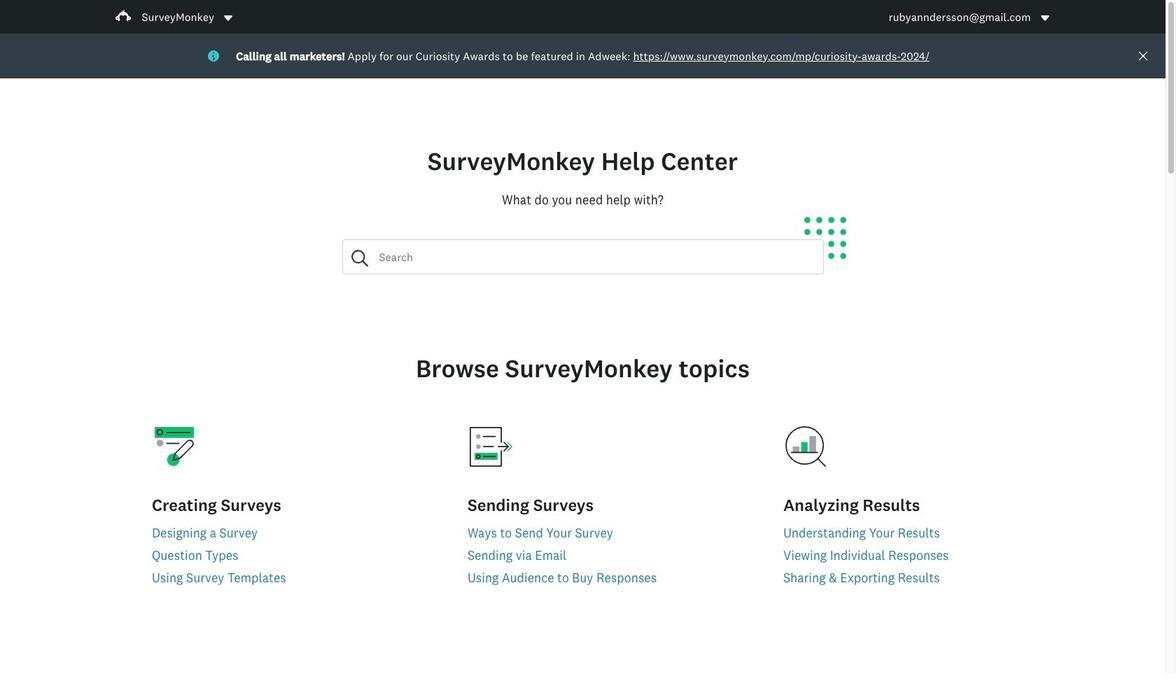 Task type: vqa. For each thing, say whether or not it's contained in the screenshot.
alert
yes



Task type: locate. For each thing, give the bounding box(es) containing it.
info icon image
[[208, 50, 219, 62]]

open image
[[223, 12, 234, 23], [1040, 12, 1051, 23], [224, 15, 233, 21], [1041, 15, 1049, 21]]

close image
[[1138, 50, 1149, 62], [1139, 52, 1148, 60]]

alert
[[0, 34, 1166, 78]]

search image
[[351, 250, 368, 267], [351, 250, 368, 267]]



Task type: describe. For each thing, give the bounding box(es) containing it.
Search text field
[[368, 240, 823, 274]]



